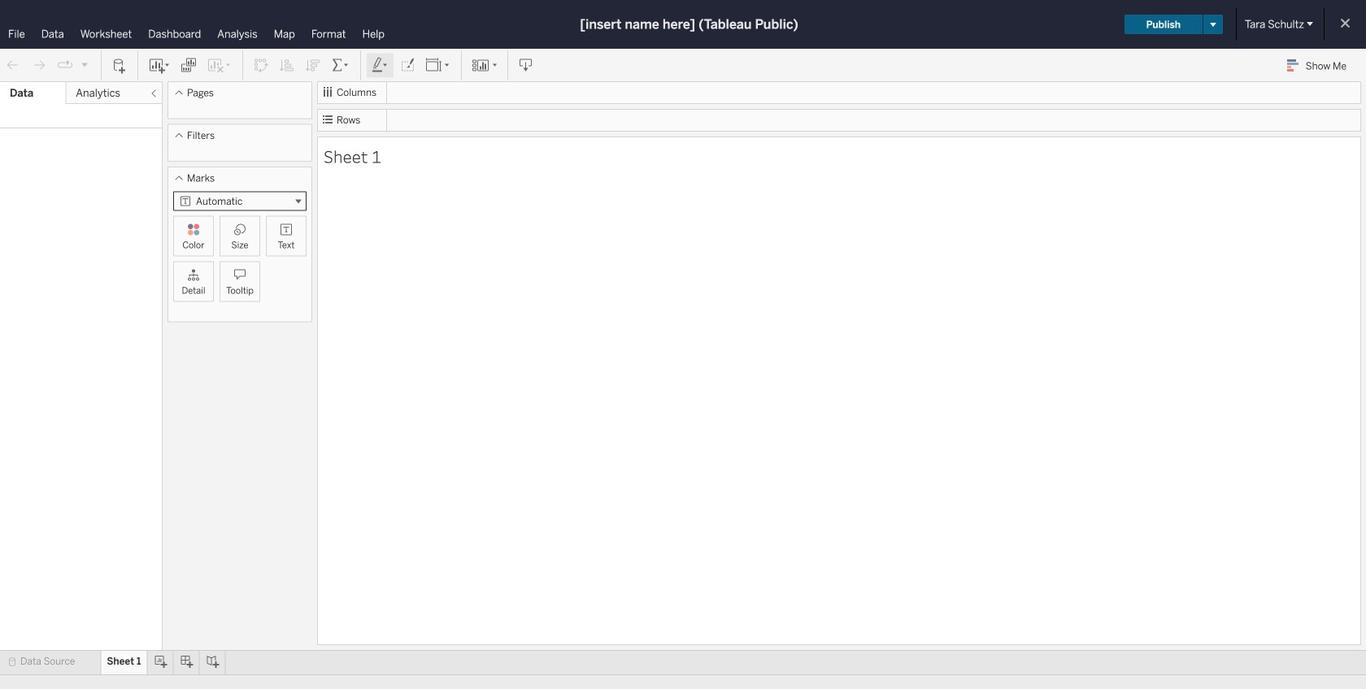 Task type: locate. For each thing, give the bounding box(es) containing it.
highlight image
[[371, 57, 390, 74]]

replay animation image right redo image
[[57, 57, 73, 73]]

redo image
[[31, 57, 47, 74]]

undo image
[[5, 57, 21, 74]]

new worksheet image
[[148, 57, 171, 74]]

swap rows and columns image
[[253, 57, 269, 74]]

replay animation image
[[57, 57, 73, 73], [80, 60, 90, 69]]

totals image
[[331, 57, 351, 74]]

replay animation image left new data source icon
[[80, 60, 90, 69]]

sort ascending image
[[279, 57, 295, 74]]

download image
[[518, 57, 535, 74]]

collapse image
[[149, 89, 159, 98]]

fit image
[[426, 57, 452, 74]]



Task type: describe. For each thing, give the bounding box(es) containing it.
clear sheet image
[[207, 57, 233, 74]]

0 horizontal spatial replay animation image
[[57, 57, 73, 73]]

new data source image
[[111, 57, 128, 74]]

duplicate image
[[181, 57, 197, 74]]

1 horizontal spatial replay animation image
[[80, 60, 90, 69]]

show/hide cards image
[[472, 57, 498, 74]]

format workbook image
[[400, 57, 416, 74]]

sort descending image
[[305, 57, 321, 74]]



Task type: vqa. For each thing, say whether or not it's contained in the screenshot.
bottom the Community
no



